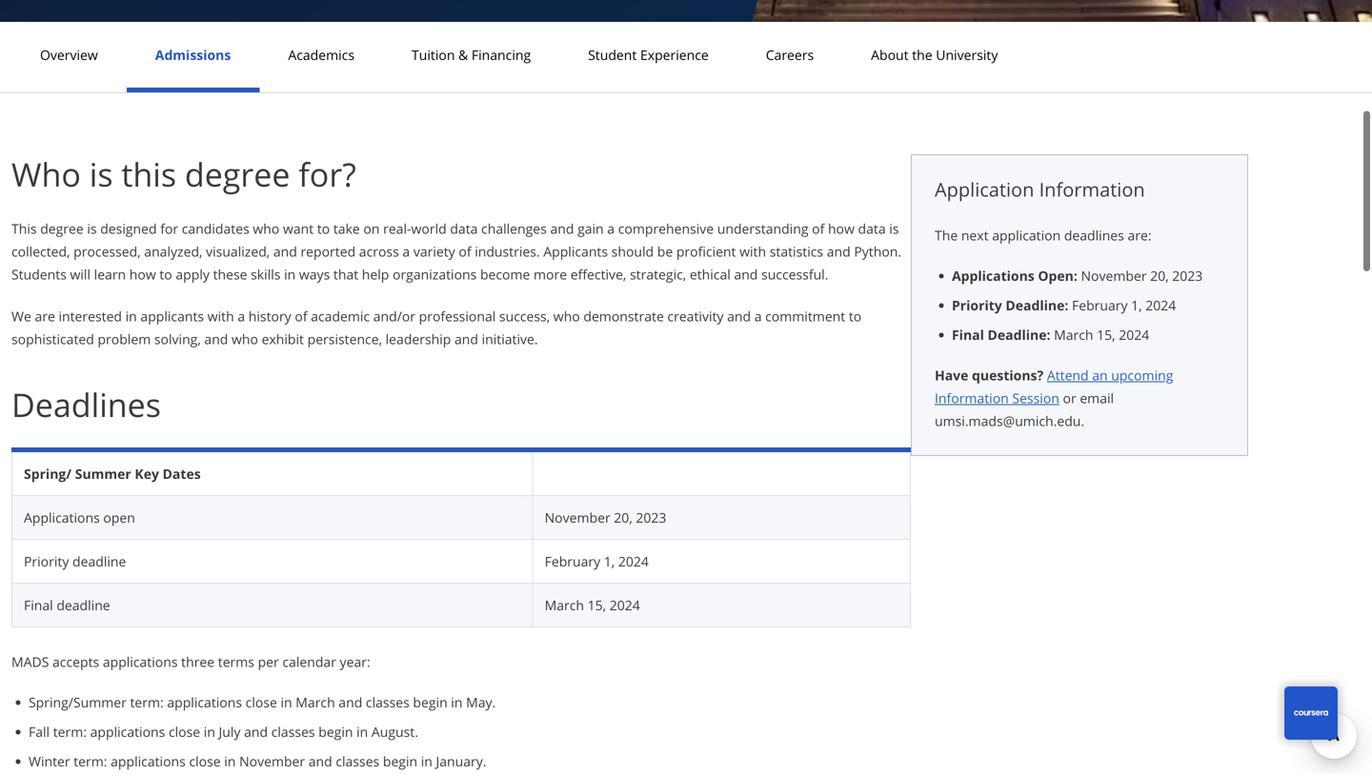 Task type: locate. For each thing, give the bounding box(es) containing it.
priority deadline
[[24, 553, 126, 571]]

to down analyzed, in the top of the page
[[159, 265, 172, 284]]

15, down february 1, 2024
[[588, 597, 606, 615]]

begin up august. in the bottom left of the page
[[413, 694, 448, 712]]

fall term: applications close in july and classes begin in august. list item
[[29, 722, 911, 742]]

across
[[359, 243, 399, 261]]

is up processed,
[[87, 220, 97, 238]]

who left want
[[253, 220, 280, 238]]

1 vertical spatial with
[[208, 307, 234, 325]]

is left this
[[89, 152, 113, 196]]

list item
[[952, 266, 1225, 286], [952, 295, 1225, 315], [952, 325, 1225, 345]]

0 horizontal spatial list
[[19, 693, 911, 772]]

list item down priority deadline: february 1, 2024
[[952, 325, 1225, 345]]

february inside list item
[[1072, 296, 1128, 314]]

final down priority deadline
[[24, 597, 53, 615]]

fall
[[29, 723, 50, 741]]

become
[[480, 265, 530, 284]]

1, down applications open: november 20, 2023
[[1131, 296, 1142, 314]]

applications up priority deadline
[[24, 509, 100, 527]]

20, up february 1, 2024
[[614, 509, 633, 527]]

1 vertical spatial 2023
[[636, 509, 667, 527]]

information
[[1039, 176, 1145, 203], [935, 389, 1009, 407]]

0 vertical spatial priority
[[952, 296, 1002, 314]]

march down priority deadline: february 1, 2024
[[1054, 326, 1094, 344]]

of up statistics
[[812, 220, 825, 238]]

open:
[[1038, 267, 1078, 285]]

interested
[[59, 307, 122, 325]]

2024
[[1146, 296, 1176, 314], [1119, 326, 1150, 344], [618, 553, 649, 571], [610, 597, 640, 615]]

0 vertical spatial list item
[[952, 266, 1225, 286]]

data right world
[[450, 220, 478, 238]]

how right learn
[[129, 265, 156, 284]]

deadline down applications open
[[72, 553, 126, 571]]

term:
[[130, 694, 164, 712], [53, 723, 87, 741], [74, 753, 107, 771]]

0 vertical spatial 15,
[[1097, 326, 1116, 344]]

for
[[160, 220, 178, 238]]

more
[[534, 265, 567, 284]]

close left july
[[169, 723, 200, 741]]

is
[[89, 152, 113, 196], [87, 220, 97, 238], [889, 220, 899, 238]]

1 horizontal spatial applications
[[952, 267, 1035, 285]]

1 vertical spatial priority
[[24, 553, 69, 571]]

mads
[[11, 653, 49, 671]]

in right skills
[[284, 265, 296, 284]]

with inside this degree is designed for candidates who want to take on real-world data challenges and gain a comprehensive understanding of how data is collected, processed, analyzed, visualized, and reported across a variety of industries. applicants should be proficient with statistics and python. students will learn how to apply these skills in ways that help organizations become more effective, strategic, ethical and successful.
[[740, 243, 766, 261]]

0 horizontal spatial 15,
[[588, 597, 606, 615]]

data
[[450, 220, 478, 238], [858, 220, 886, 238]]

in down "calendar"
[[281, 694, 292, 712]]

list containing spring/summer term: applications close in march and classes begin in may.
[[19, 693, 911, 772]]

close for july
[[169, 723, 200, 741]]

november up february 1, 2024
[[545, 509, 611, 527]]

of right variety
[[459, 243, 471, 261]]

1 vertical spatial final
[[24, 597, 53, 615]]

0 vertical spatial with
[[740, 243, 766, 261]]

and right ethical
[[734, 265, 758, 284]]

and down spring/summer term: applications close in march and classes begin in may.
[[309, 753, 332, 771]]

november inside winter term: applications close in november and classes begin in january. list item
[[239, 753, 305, 771]]

deadline
[[72, 553, 126, 571], [57, 597, 110, 615]]

who is this degree for?
[[11, 152, 356, 196]]

processed,
[[74, 243, 141, 261]]

2 vertical spatial begin
[[383, 753, 418, 771]]

careers link
[[760, 46, 820, 64]]

close down per
[[246, 694, 277, 712]]

0 vertical spatial deadline:
[[1006, 296, 1069, 314]]

1 vertical spatial begin
[[319, 723, 353, 741]]

winter term: applications close in november and classes begin in january. list item
[[29, 752, 911, 772]]

spring/ summer key dates
[[24, 465, 201, 483]]

academic
[[311, 307, 370, 325]]

in left january.
[[421, 753, 433, 771]]

0 vertical spatial how
[[828, 220, 855, 238]]

how up the python.
[[828, 220, 855, 238]]

0 vertical spatial applications
[[952, 267, 1035, 285]]

classes
[[366, 694, 410, 712], [271, 723, 315, 741], [336, 753, 380, 771]]

classes down august. in the bottom left of the page
[[336, 753, 380, 771]]

1 vertical spatial degree
[[40, 220, 84, 238]]

priority deadline: february 1, 2024
[[952, 296, 1176, 314]]

1 horizontal spatial 2023
[[1172, 267, 1203, 285]]

applications for fall
[[90, 723, 165, 741]]

next
[[961, 226, 989, 244]]

begin
[[413, 694, 448, 712], [319, 723, 353, 741], [383, 753, 418, 771]]

1 horizontal spatial list
[[943, 266, 1225, 345]]

0 vertical spatial of
[[812, 220, 825, 238]]

term: for winter
[[74, 753, 107, 771]]

with down these
[[208, 307, 234, 325]]

financing
[[472, 46, 531, 64]]

spring/
[[24, 465, 72, 483]]

1 horizontal spatial how
[[828, 220, 855, 238]]

1 vertical spatial list
[[19, 693, 911, 772]]

final for final deadline: march 15, 2024
[[952, 326, 984, 344]]

begin inside fall term: applications close in july and classes begin in august. list item
[[319, 723, 353, 741]]

ethical
[[690, 265, 731, 284]]

with
[[740, 243, 766, 261], [208, 307, 234, 325]]

a right gain
[[607, 220, 615, 238]]

1, down november 20, 2023 on the bottom of page
[[604, 553, 615, 571]]

and down year:
[[339, 694, 362, 712]]

0 horizontal spatial 1,
[[604, 553, 615, 571]]

1 vertical spatial applications
[[24, 509, 100, 527]]

begin for january.
[[383, 753, 418, 771]]

and right july
[[244, 723, 268, 741]]

0 horizontal spatial february
[[545, 553, 601, 571]]

accepts
[[52, 653, 99, 671]]

university
[[936, 46, 998, 64]]

who
[[253, 220, 280, 238], [553, 307, 580, 325], [232, 330, 258, 348]]

dates
[[163, 465, 201, 483]]

comprehensive
[[618, 220, 714, 238]]

challenges
[[481, 220, 547, 238]]

1 data from the left
[[450, 220, 478, 238]]

0 vertical spatial close
[[246, 694, 277, 712]]

final up the have
[[952, 326, 984, 344]]

information down have questions?
[[935, 389, 1009, 407]]

0 horizontal spatial priority
[[24, 553, 69, 571]]

february down applications open: november 20, 2023
[[1072, 296, 1128, 314]]

per
[[258, 653, 279, 671]]

1 vertical spatial deadline
[[57, 597, 110, 615]]

term: down mads accepts applications three terms per calendar year:
[[130, 694, 164, 712]]

priority up final deadline
[[24, 553, 69, 571]]

0 vertical spatial final
[[952, 326, 984, 344]]

2 vertical spatial november
[[239, 753, 305, 771]]

applications up fall term: applications close in july and classes begin in august.
[[167, 694, 242, 712]]

have questions?
[[935, 366, 1044, 385]]

0 vertical spatial 1,
[[1131, 296, 1142, 314]]

of up exhibit
[[295, 307, 307, 325]]

classes up august. in the bottom left of the page
[[366, 694, 410, 712]]

who inside this degree is designed for candidates who want to take on real-world data challenges and gain a comprehensive understanding of how data is collected, processed, analyzed, visualized, and reported across a variety of industries. applicants should be proficient with statistics and python. students will learn how to apply these skills in ways that help organizations become more effective, strategic, ethical and successful.
[[253, 220, 280, 238]]

1 horizontal spatial with
[[740, 243, 766, 261]]

0 vertical spatial to
[[317, 220, 330, 238]]

november down july
[[239, 753, 305, 771]]

visualized,
[[206, 243, 270, 261]]

1 list item from the top
[[952, 266, 1225, 286]]

0 vertical spatial classes
[[366, 694, 410, 712]]

learn
[[94, 265, 126, 284]]

applications down spring/summer
[[90, 723, 165, 741]]

1 vertical spatial who
[[553, 307, 580, 325]]

begin down august. in the bottom left of the page
[[383, 753, 418, 771]]

2 vertical spatial list item
[[952, 325, 1225, 345]]

0 vertical spatial list
[[943, 266, 1225, 345]]

term: for fall
[[53, 723, 87, 741]]

0 horizontal spatial applications
[[24, 509, 100, 527]]

deadline: for final deadline:
[[988, 326, 1051, 344]]

applicants
[[140, 307, 204, 325]]

0 vertical spatial term:
[[130, 694, 164, 712]]

data up the python.
[[858, 220, 886, 238]]

1 horizontal spatial november
[[545, 509, 611, 527]]

variety
[[413, 243, 455, 261]]

2 horizontal spatial of
[[812, 220, 825, 238]]

1 vertical spatial classes
[[271, 723, 315, 741]]

we are interested in applicants with a history of academic and/or professional success, who demonstrate creativity and a commitment to sophisticated problem solving, and who exhibit persistence, leadership and initiative.
[[11, 307, 862, 348]]

15,
[[1097, 326, 1116, 344], [588, 597, 606, 615]]

1 vertical spatial list item
[[952, 295, 1225, 315]]

1 horizontal spatial february
[[1072, 296, 1128, 314]]

classes down spring/summer term: applications close in march and classes begin in may.
[[271, 723, 315, 741]]

of inside we are interested in applicants with a history of academic and/or professional success, who demonstrate creativity and a commitment to sophisticated problem solving, and who exhibit persistence, leadership and initiative.
[[295, 307, 307, 325]]

to left take
[[317, 220, 330, 238]]

list containing applications open:
[[943, 266, 1225, 345]]

begin inside winter term: applications close in november and classes begin in january. list item
[[383, 753, 418, 771]]

and down professional
[[455, 330, 478, 348]]

2023 inside list item
[[1172, 267, 1203, 285]]

0 vertical spatial 20,
[[1150, 267, 1169, 285]]

deadline down priority deadline
[[57, 597, 110, 615]]

march down "calendar"
[[296, 694, 335, 712]]

persistence,
[[307, 330, 382, 348]]

0 horizontal spatial data
[[450, 220, 478, 238]]

degree inside this degree is designed for candidates who want to take on real-world data challenges and gain a comprehensive understanding of how data is collected, processed, analyzed, visualized, and reported across a variety of industries. applicants should be proficient with statistics and python. students will learn how to apply these skills in ways that help organizations become more effective, strategic, ethical and successful.
[[40, 220, 84, 238]]

term: down spring/summer
[[53, 723, 87, 741]]

march 15, 2024
[[545, 597, 640, 615]]

list item down applications open: november 20, 2023
[[952, 295, 1225, 315]]

2 vertical spatial term:
[[74, 753, 107, 771]]

classes for july
[[271, 723, 315, 741]]

term: right winter
[[74, 753, 107, 771]]

history
[[249, 307, 291, 325]]

0 vertical spatial march
[[1054, 326, 1094, 344]]

reported
[[301, 243, 356, 261]]

0 horizontal spatial with
[[208, 307, 234, 325]]

1 vertical spatial march
[[545, 597, 584, 615]]

2 list item from the top
[[952, 295, 1225, 315]]

1 horizontal spatial priority
[[952, 296, 1002, 314]]

questions?
[[972, 366, 1044, 385]]

tuition
[[412, 46, 455, 64]]

1 horizontal spatial 1,
[[1131, 296, 1142, 314]]

and
[[550, 220, 574, 238], [273, 243, 297, 261], [827, 243, 851, 261], [734, 265, 758, 284], [727, 307, 751, 325], [204, 330, 228, 348], [455, 330, 478, 348], [339, 694, 362, 712], [244, 723, 268, 741], [309, 753, 332, 771]]

list item up priority deadline: february 1, 2024
[[952, 266, 1225, 286]]

applications open: november 20, 2023
[[952, 267, 1203, 285]]

0 vertical spatial begin
[[413, 694, 448, 712]]

0 horizontal spatial final
[[24, 597, 53, 615]]

who down "history"
[[232, 330, 258, 348]]

student experience
[[588, 46, 709, 64]]

applications down fall term: applications close in july and classes begin in august.
[[111, 753, 186, 771]]

priority down next
[[952, 296, 1002, 314]]

applications for winter
[[111, 753, 186, 771]]

begin for may.
[[413, 694, 448, 712]]

1 horizontal spatial degree
[[185, 152, 290, 196]]

information up deadlines
[[1039, 176, 1145, 203]]

application
[[992, 226, 1061, 244]]

are:
[[1128, 226, 1152, 244]]

attend an upcoming information session
[[935, 366, 1173, 407]]

1 vertical spatial 15,
[[588, 597, 606, 615]]

0 vertical spatial degree
[[185, 152, 290, 196]]

0 horizontal spatial 20,
[[614, 509, 633, 527]]

overview link
[[34, 46, 104, 64]]

summer
[[75, 465, 131, 483]]

to right commitment
[[849, 307, 862, 325]]

march down february 1, 2024
[[545, 597, 584, 615]]

2 vertical spatial of
[[295, 307, 307, 325]]

spring/summer term: applications close in march and classes begin in may. list item
[[29, 693, 911, 713]]

have
[[935, 366, 969, 385]]

0 horizontal spatial information
[[935, 389, 1009, 407]]

0 horizontal spatial 2023
[[636, 509, 667, 527]]

deadline: up questions?
[[988, 326, 1051, 344]]

in left august. in the bottom left of the page
[[357, 723, 368, 741]]

organizations
[[393, 265, 477, 284]]

deadline: up final deadline: march 15, 2024
[[1006, 296, 1069, 314]]

0 vertical spatial deadline
[[72, 553, 126, 571]]

are
[[35, 307, 55, 325]]

1 vertical spatial to
[[159, 265, 172, 284]]

students
[[11, 265, 67, 284]]

2 vertical spatial close
[[189, 753, 221, 771]]

0 horizontal spatial march
[[296, 694, 335, 712]]

leadership
[[386, 330, 451, 348]]

0 horizontal spatial of
[[295, 307, 307, 325]]

1 vertical spatial close
[[169, 723, 200, 741]]

3 list item from the top
[[952, 325, 1225, 345]]

fall term: applications close in july and classes begin in august.
[[29, 723, 418, 741]]

0 horizontal spatial how
[[129, 265, 156, 284]]

sophisticated
[[11, 330, 94, 348]]

2 horizontal spatial november
[[1081, 267, 1147, 285]]

2 vertical spatial march
[[296, 694, 335, 712]]

0 horizontal spatial november
[[239, 753, 305, 771]]

mads accepts applications three terms per calendar year:
[[11, 653, 370, 671]]

three
[[181, 653, 215, 671]]

to inside we are interested in applicants with a history of academic and/or professional success, who demonstrate creativity and a commitment to sophisticated problem solving, and who exhibit persistence, leadership and initiative.
[[849, 307, 862, 325]]

list
[[943, 266, 1225, 345], [19, 693, 911, 772]]

1 vertical spatial term:
[[53, 723, 87, 741]]

experience
[[640, 46, 709, 64]]

november down deadlines
[[1081, 267, 1147, 285]]

applications left the three
[[103, 653, 178, 671]]

1 horizontal spatial march
[[545, 597, 584, 615]]

attend an upcoming information session link
[[935, 366, 1173, 407]]

1 horizontal spatial final
[[952, 326, 984, 344]]

0 vertical spatial 2023
[[1172, 267, 1203, 285]]

who right success,
[[553, 307, 580, 325]]

applications down next
[[952, 267, 1035, 285]]

degree up the candidates
[[185, 152, 290, 196]]

classes for november
[[336, 753, 380, 771]]

0 vertical spatial who
[[253, 220, 280, 238]]

email
[[1080, 389, 1114, 407]]

15, up "an" on the top right
[[1097, 326, 1116, 344]]

list item containing final deadline:
[[952, 325, 1225, 345]]

0 horizontal spatial degree
[[40, 220, 84, 238]]

and right solving,
[[204, 330, 228, 348]]

1 horizontal spatial information
[[1039, 176, 1145, 203]]

1 horizontal spatial 20,
[[1150, 267, 1169, 285]]

problem
[[98, 330, 151, 348]]

application information
[[935, 176, 1145, 203]]

degree up collected,
[[40, 220, 84, 238]]

deadline for priority deadline
[[72, 553, 126, 571]]

python.
[[854, 243, 902, 261]]

20, down are:
[[1150, 267, 1169, 285]]

1 vertical spatial deadline:
[[988, 326, 1051, 344]]

and/or
[[373, 307, 416, 325]]

should
[[612, 243, 654, 261]]

2 vertical spatial classes
[[336, 753, 380, 771]]

priority for priority deadline: february 1, 2024
[[952, 296, 1002, 314]]

close
[[246, 694, 277, 712], [169, 723, 200, 741], [189, 753, 221, 771]]

1 horizontal spatial of
[[459, 243, 471, 261]]

1 horizontal spatial data
[[858, 220, 886, 238]]

2 data from the left
[[858, 220, 886, 238]]

the
[[935, 226, 958, 244]]

march
[[1054, 326, 1094, 344], [545, 597, 584, 615], [296, 694, 335, 712]]

how
[[828, 220, 855, 238], [129, 265, 156, 284]]

begin left august. in the bottom left of the page
[[319, 723, 353, 741]]

key
[[135, 465, 159, 483]]

close down fall term: applications close in july and classes begin in august.
[[189, 753, 221, 771]]

0 vertical spatial february
[[1072, 296, 1128, 314]]

2 vertical spatial to
[[849, 307, 862, 325]]

begin inside spring/summer term: applications close in march and classes begin in may. list item
[[413, 694, 448, 712]]

a
[[607, 220, 615, 238], [403, 243, 410, 261], [238, 307, 245, 325], [755, 307, 762, 325]]

with down understanding
[[740, 243, 766, 261]]

0 vertical spatial november
[[1081, 267, 1147, 285]]

who
[[11, 152, 81, 196]]

a down real-
[[403, 243, 410, 261]]

upcoming
[[1111, 366, 1173, 385]]

in up problem
[[125, 307, 137, 325]]

and left the python.
[[827, 243, 851, 261]]

february up march 15, 2024
[[545, 553, 601, 571]]

2 horizontal spatial march
[[1054, 326, 1094, 344]]

1 vertical spatial information
[[935, 389, 1009, 407]]

2 horizontal spatial to
[[849, 307, 862, 325]]



Task type: describe. For each thing, give the bounding box(es) containing it.
careers
[[766, 46, 814, 64]]

may.
[[466, 694, 496, 712]]

help
[[362, 265, 389, 284]]

november 20, 2023
[[545, 509, 667, 527]]

will
[[70, 265, 91, 284]]

success,
[[499, 307, 550, 325]]

1 horizontal spatial 15,
[[1097, 326, 1116, 344]]

statistics
[[770, 243, 823, 261]]

an
[[1092, 366, 1108, 385]]

that
[[333, 265, 358, 284]]

final for final deadline
[[24, 597, 53, 615]]

tuition & financing
[[412, 46, 531, 64]]

close for november
[[189, 753, 221, 771]]

february 1, 2024
[[545, 553, 649, 571]]

is up the python.
[[889, 220, 899, 238]]

january.
[[436, 753, 487, 771]]

or
[[1063, 389, 1077, 407]]

attend
[[1047, 366, 1089, 385]]

and up applicants
[[550, 220, 574, 238]]

admissions link
[[149, 46, 237, 64]]

and right creativity
[[727, 307, 751, 325]]

list item containing priority deadline:
[[952, 295, 1225, 315]]

1 vertical spatial november
[[545, 509, 611, 527]]

applications for applications open: november 20, 2023
[[952, 267, 1035, 285]]

1 vertical spatial 1,
[[604, 553, 615, 571]]

academics link
[[282, 46, 360, 64]]

understanding
[[717, 220, 809, 238]]

umsi.mads@umich.edu.
[[935, 412, 1085, 430]]

close for march
[[246, 694, 277, 712]]

applications for mads
[[103, 653, 178, 671]]

calendar
[[282, 653, 336, 671]]

spring/summer term: applications close in march and classes begin in may.
[[29, 694, 496, 712]]

applications for applications open
[[24, 509, 100, 527]]

initiative.
[[482, 330, 538, 348]]

with inside we are interested in applicants with a history of academic and/or professional success, who demonstrate creativity and a commitment to sophisticated problem solving, and who exhibit persistence, leadership and initiative.
[[208, 307, 234, 325]]

this degree is designed for candidates who want to take on real-world data challenges and gain a comprehensive understanding of how data is collected, processed, analyzed, visualized, and reported across a variety of industries. applicants should be proficient with statistics and python. students will learn how to apply these skills in ways that help organizations become more effective, strategic, ethical and successful.
[[11, 220, 902, 284]]

final deadline
[[24, 597, 110, 615]]

applicants
[[543, 243, 608, 261]]

proficient
[[676, 243, 736, 261]]

list item containing applications open:
[[952, 266, 1225, 286]]

we
[[11, 307, 31, 325]]

a left "history"
[[238, 307, 245, 325]]

and down want
[[273, 243, 297, 261]]

1 vertical spatial of
[[459, 243, 471, 261]]

applications for spring/summer
[[167, 694, 242, 712]]

open
[[103, 509, 135, 527]]

overview
[[40, 46, 98, 64]]

about
[[871, 46, 909, 64]]

a left commitment
[[755, 307, 762, 325]]

application
[[935, 176, 1034, 203]]

classes for march
[[366, 694, 410, 712]]

student
[[588, 46, 637, 64]]

want
[[283, 220, 314, 238]]

1 vertical spatial 20,
[[614, 509, 633, 527]]

this
[[11, 220, 37, 238]]

industries.
[[475, 243, 540, 261]]

in inside we are interested in applicants with a history of academic and/or professional success, who demonstrate creativity and a commitment to sophisticated problem solving, and who exhibit persistence, leadership and initiative.
[[125, 307, 137, 325]]

this
[[121, 152, 176, 196]]

deadlines
[[11, 383, 161, 427]]

0 horizontal spatial to
[[159, 265, 172, 284]]

solving,
[[154, 330, 201, 348]]

about the university
[[871, 46, 998, 64]]

commitment
[[765, 307, 846, 325]]

apply
[[176, 265, 210, 284]]

candidates
[[182, 220, 249, 238]]

0 vertical spatial information
[[1039, 176, 1145, 203]]

winter
[[29, 753, 70, 771]]

be
[[657, 243, 673, 261]]

1 horizontal spatial to
[[317, 220, 330, 238]]

exhibit
[[262, 330, 304, 348]]

applications open
[[24, 509, 135, 527]]

in down july
[[224, 753, 236, 771]]

begin for august.
[[319, 723, 353, 741]]

strategic,
[[630, 265, 686, 284]]

in left july
[[204, 723, 215, 741]]

world
[[411, 220, 447, 238]]

deadline for final deadline
[[57, 597, 110, 615]]

1 vertical spatial how
[[129, 265, 156, 284]]

collected,
[[11, 243, 70, 261]]

&
[[458, 46, 468, 64]]

take
[[333, 220, 360, 238]]

information inside attend an upcoming information session
[[935, 389, 1009, 407]]

analyzed,
[[144, 243, 202, 261]]

these
[[213, 265, 247, 284]]

1 vertical spatial february
[[545, 553, 601, 571]]

in left may. at the bottom of the page
[[451, 694, 463, 712]]

1, inside list item
[[1131, 296, 1142, 314]]

professional
[[419, 307, 496, 325]]

term: for spring/summer
[[130, 694, 164, 712]]

winter term: applications close in november and classes begin in january.
[[29, 753, 487, 771]]

priority for priority deadline
[[24, 553, 69, 571]]

student experience link
[[582, 46, 714, 64]]

designed
[[100, 220, 157, 238]]

tuition & financing link
[[406, 46, 537, 64]]

year:
[[340, 653, 370, 671]]

effective,
[[571, 265, 626, 284]]

deadline: for priority deadline:
[[1006, 296, 1069, 314]]

2 vertical spatial who
[[232, 330, 258, 348]]

the next application deadlines are:
[[935, 226, 1152, 244]]

in inside this degree is designed for candidates who want to take on real-world data challenges and gain a comprehensive understanding of how data is collected, processed, analyzed, visualized, and reported across a variety of industries. applicants should be proficient with statistics and python. students will learn how to apply these skills in ways that help organizations become more effective, strategic, ethical and successful.
[[284, 265, 296, 284]]

skills
[[251, 265, 281, 284]]

july
[[219, 723, 241, 741]]



Task type: vqa. For each thing, say whether or not it's contained in the screenshot.


